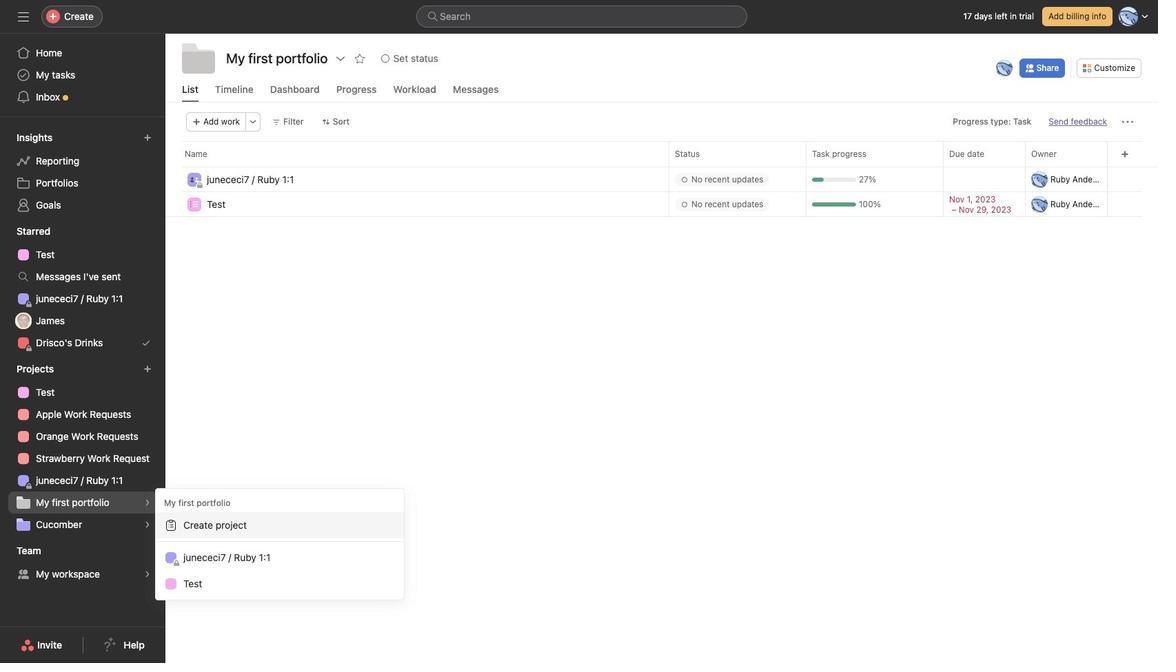 Task type: vqa. For each thing, say whether or not it's contained in the screenshot.
TS associated with the left TS button
no



Task type: describe. For each thing, give the bounding box(es) containing it.
hide sidebar image
[[18, 11, 29, 22]]

1 horizontal spatial more actions image
[[1122, 117, 1133, 128]]

show options image
[[335, 53, 346, 64]]

new project or portfolio image
[[143, 365, 152, 374]]

remove image
[[1104, 200, 1113, 209]]

starred element
[[0, 219, 165, 357]]

projects element
[[0, 357, 165, 539]]

global element
[[0, 34, 165, 117]]

teams element
[[0, 539, 165, 589]]

see details, my first portfolio image
[[143, 499, 152, 507]]

4 row from the top
[[165, 192, 1158, 219]]

people image
[[190, 175, 199, 184]]



Task type: locate. For each thing, give the bounding box(es) containing it.
0 horizontal spatial more actions image
[[249, 118, 257, 126]]

add to starred image
[[354, 53, 365, 64]]

cell
[[165, 167, 669, 194], [669, 167, 807, 192], [1025, 167, 1115, 192], [165, 192, 669, 219], [669, 192, 807, 217], [1025, 192, 1115, 217]]

insights element
[[0, 125, 165, 219]]

add field image
[[1121, 150, 1129, 159]]

row
[[165, 141, 1158, 167], [165, 166, 1158, 168], [165, 167, 1158, 194], [165, 192, 1158, 219]]

menu item
[[156, 513, 404, 539]]

see details, my workspace image
[[143, 571, 152, 579]]

1 row from the top
[[165, 141, 1158, 167]]

remove image
[[1104, 175, 1113, 184]]

3 row from the top
[[165, 167, 1158, 194]]

more actions image
[[1122, 117, 1133, 128], [249, 118, 257, 126]]

list image
[[190, 200, 199, 209]]

see details, cucomber image
[[143, 521, 152, 529]]

2 row from the top
[[165, 166, 1158, 168]]

new insights image
[[143, 134, 152, 142]]

list box
[[416, 6, 747, 28]]



